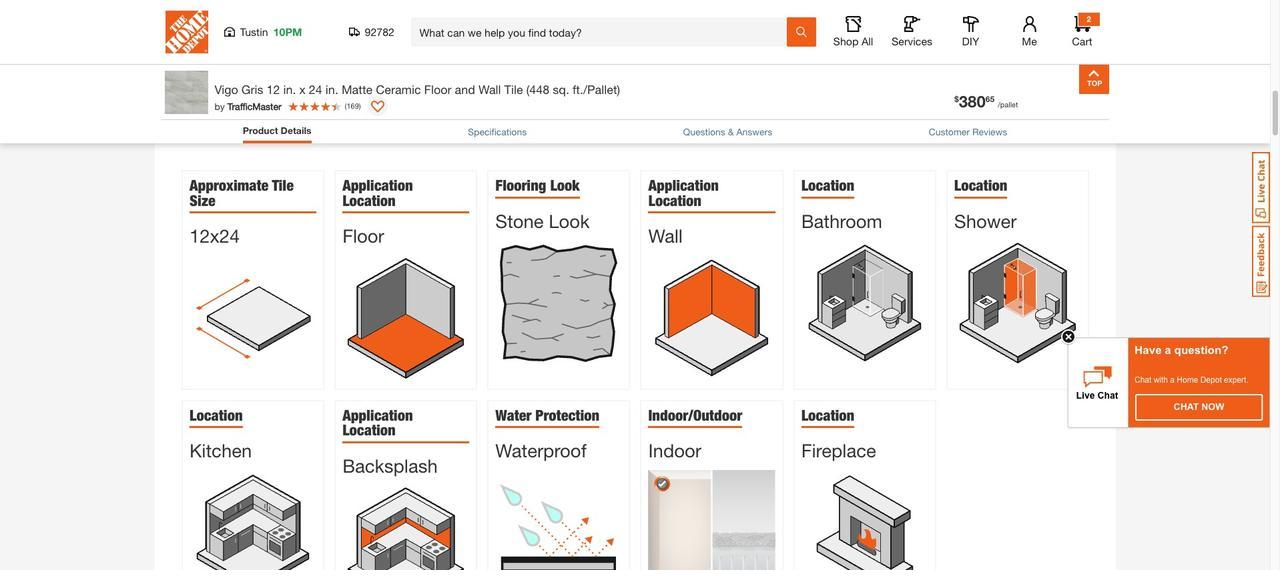 Task type: locate. For each thing, give the bounding box(es) containing it.
in. right 24
[[326, 82, 338, 97]]

questions & answers
[[683, 126, 773, 137]]

/pallet
[[998, 100, 1019, 109]]

None field
[[758, 0, 786, 16]]

view virtual sample
[[353, 46, 467, 60]]

90
[[857, 60, 868, 72]]

product details
[[161, 109, 250, 124], [243, 125, 312, 136]]

& for easy
[[790, 42, 798, 57]]

in.
[[283, 82, 296, 97], [326, 82, 338, 97]]

0 horizontal spatial details
[[210, 109, 250, 124]]

& for answers
[[728, 126, 734, 137]]

by trafficmaster
[[215, 100, 281, 112]]

a right have
[[1165, 345, 1172, 357]]

1 horizontal spatial details
[[281, 125, 312, 136]]

&
[[790, 42, 798, 57], [728, 126, 734, 137]]

within
[[830, 60, 855, 72]]

product down trafficmaster
[[243, 125, 278, 136]]

answers
[[737, 126, 773, 137]]

services
[[892, 35, 933, 47]]

display image
[[371, 101, 384, 114]]

depot
[[1201, 376, 1222, 385]]

policy
[[1004, 60, 1029, 72]]

customer reviews button
[[929, 125, 1008, 139], [929, 125, 1008, 139]]

product details down vigo
[[161, 109, 250, 124]]

0 horizontal spatial product
[[161, 109, 207, 124]]

& inside free & easy returns in store or online return this item within 90 days of purchase. read return policy
[[790, 42, 798, 57]]

2 return from the left
[[974, 60, 1002, 72]]

chat
[[1135, 376, 1152, 385]]

vigo
[[215, 82, 238, 97]]

me button
[[1009, 16, 1051, 48]]

1 horizontal spatial in.
[[326, 82, 338, 97]]

1 return from the left
[[761, 60, 789, 72]]

this
[[792, 60, 807, 72]]

380
[[959, 92, 986, 111]]

cart
[[1072, 35, 1093, 47]]

1 horizontal spatial &
[[790, 42, 798, 57]]

question?
[[1175, 345, 1229, 357]]

details down x
[[281, 125, 312, 136]]

specifications button
[[468, 125, 527, 139], [468, 125, 527, 139]]

gris
[[242, 82, 263, 97]]

product details down trafficmaster
[[243, 125, 312, 136]]

return
[[761, 60, 789, 72], [974, 60, 1002, 72]]

1 vertical spatial product
[[243, 125, 278, 136]]

home
[[1177, 376, 1199, 385]]

sq.
[[553, 82, 569, 97]]

room
[[272, 46, 307, 60]]

0 horizontal spatial in.
[[283, 82, 296, 97]]

customer
[[929, 126, 970, 137]]

1 vertical spatial product details
[[243, 125, 312, 136]]

shop all button
[[832, 16, 875, 48]]

product left the by
[[161, 109, 207, 124]]

details
[[210, 109, 250, 124], [281, 125, 312, 136]]

matte
[[342, 82, 373, 97]]

floor
[[424, 82, 452, 97]]

services button
[[891, 16, 934, 48]]

& up this
[[790, 42, 798, 57]]

& left answers
[[728, 126, 734, 137]]

tustin 10pm
[[240, 25, 302, 38]]

shop
[[834, 35, 859, 47]]

1 vertical spatial &
[[728, 126, 734, 137]]

1 vertical spatial a
[[1171, 376, 1175, 385]]

have a question?
[[1135, 345, 1229, 357]]

(448
[[527, 82, 550, 97]]

now
[[1202, 402, 1225, 413]]

1 horizontal spatial return
[[974, 60, 1002, 72]]

0 horizontal spatial return
[[761, 60, 789, 72]]

all
[[862, 35, 874, 47]]

days
[[870, 60, 891, 72]]

0 vertical spatial product details
[[161, 109, 250, 124]]

questions & answers button
[[683, 125, 773, 139], [683, 125, 773, 139]]

return right read
[[974, 60, 1002, 72]]

in. left x
[[283, 82, 296, 97]]

in
[[238, 46, 249, 60]]

0 vertical spatial &
[[790, 42, 798, 57]]

details down vigo
[[210, 109, 250, 124]]

1 horizontal spatial product
[[243, 125, 278, 136]]

icon image
[[730, 49, 751, 65]]

return down free
[[761, 60, 789, 72]]

feedback link image
[[1253, 226, 1271, 298]]

reviews
[[973, 126, 1008, 137]]

view
[[353, 46, 380, 60]]

a right with
[[1171, 376, 1175, 385]]

0 vertical spatial details
[[210, 109, 250, 124]]

0 horizontal spatial &
[[728, 126, 734, 137]]

1 vertical spatial details
[[281, 125, 312, 136]]

online
[[944, 42, 981, 57]]

ft./pallet)
[[573, 82, 620, 97]]

chat now
[[1174, 402, 1225, 413]]

$
[[955, 94, 959, 104]]

item
[[809, 60, 827, 72]]

view virtual sample button
[[331, 40, 482, 66]]

read
[[949, 60, 971, 72]]



Task type: vqa. For each thing, say whether or not it's contained in the screenshot.
leftmost &
yes



Task type: describe. For each thing, give the bounding box(es) containing it.
my
[[252, 46, 269, 60]]

questions
[[683, 126, 726, 137]]

tile
[[504, 82, 523, 97]]

purchase.
[[904, 60, 946, 72]]

(
[[345, 101, 347, 110]]

2
[[1087, 14, 1092, 24]]

with
[[1154, 376, 1168, 385]]

easy
[[802, 42, 829, 57]]

65
[[986, 94, 995, 104]]

tustin
[[240, 25, 268, 38]]

chat with a home depot expert.
[[1135, 376, 1249, 385]]

ceramic
[[376, 82, 421, 97]]

chat
[[1174, 402, 1199, 413]]

expert.
[[1225, 376, 1249, 385]]

sample
[[424, 46, 467, 60]]

by
[[215, 100, 225, 112]]

of
[[894, 60, 902, 72]]

$ 380 65 /pallet
[[955, 92, 1019, 111]]

have
[[1135, 345, 1162, 357]]

in
[[881, 42, 892, 57]]

What can we help you find today? search field
[[420, 18, 786, 46]]

10pm
[[273, 25, 302, 38]]

see
[[186, 46, 208, 60]]

this
[[211, 46, 235, 60]]

wall
[[479, 82, 501, 97]]

virtual
[[384, 46, 420, 60]]

diy button
[[950, 16, 992, 48]]

returns
[[832, 42, 878, 57]]

see this in my room button
[[168, 40, 318, 66]]

live chat image
[[1253, 152, 1271, 224]]

vigo gris 12 in. x 24 in. matte ceramic floor and wall tile (448 sq. ft./pallet)
[[215, 82, 620, 97]]

1 in. from the left
[[283, 82, 296, 97]]

the home depot logo image
[[165, 11, 208, 53]]

free
[[761, 42, 787, 57]]

me
[[1022, 35, 1037, 47]]

cart 2
[[1072, 14, 1093, 47]]

12
[[267, 82, 280, 97]]

0 vertical spatial a
[[1165, 345, 1172, 357]]

0 vertical spatial product
[[161, 109, 207, 124]]

x
[[299, 82, 306, 97]]

92782
[[365, 25, 395, 38]]

or
[[929, 42, 941, 57]]

92782 button
[[349, 25, 395, 39]]

free & easy returns in store or online return this item within 90 days of purchase. read return policy
[[761, 42, 1029, 72]]

customer reviews
[[929, 126, 1008, 137]]

chat now link
[[1136, 395, 1263, 421]]

specifications
[[468, 126, 527, 137]]

read return policy link
[[949, 59, 1029, 73]]

store
[[895, 42, 926, 57]]

product image image
[[165, 71, 208, 114]]

trafficmaster
[[227, 100, 281, 112]]

top button
[[1079, 64, 1109, 94]]

see this in my room
[[186, 46, 307, 60]]

diy
[[963, 35, 980, 47]]

)
[[359, 101, 361, 110]]

2 in. from the left
[[326, 82, 338, 97]]

( 169 )
[[345, 101, 361, 110]]

shop all
[[834, 35, 874, 47]]

24
[[309, 82, 322, 97]]

169
[[347, 101, 359, 110]]

and
[[455, 82, 475, 97]]



